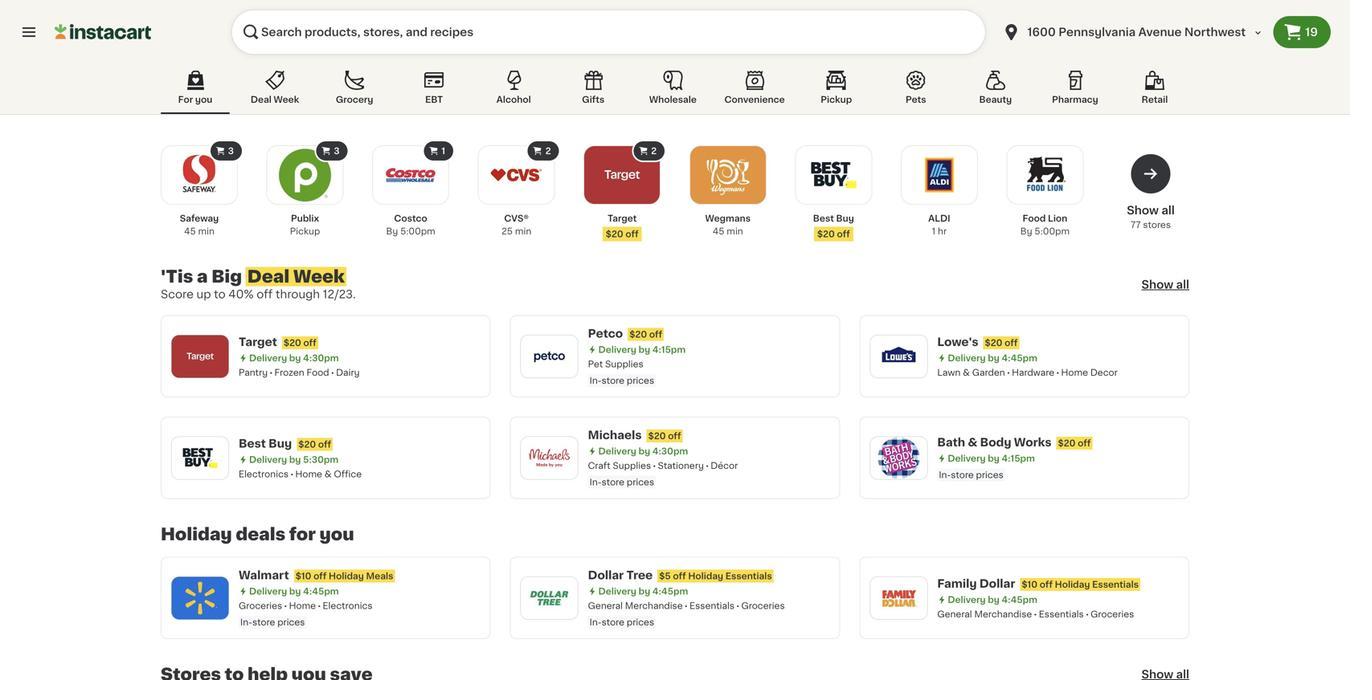 Task type: locate. For each thing, give the bounding box(es) containing it.
delivery by 4:45pm down tree at the bottom left
[[598, 587, 688, 596]]

45 down safeway
[[184, 227, 196, 236]]

show for show all
[[1141, 279, 1173, 290]]

prices down petco $20 off
[[627, 376, 654, 385]]

5:00pm inside costco by 5:00pm
[[400, 227, 435, 236]]

off up stationery
[[668, 432, 681, 441]]

1 vertical spatial home
[[295, 470, 322, 479]]

off up lawn & garden hardware home decor
[[1005, 339, 1018, 347]]

essentials inside family dollar $10 off holiday essentials
[[1092, 580, 1139, 589]]

delivery
[[598, 346, 636, 354], [249, 354, 287, 363], [948, 354, 986, 363], [598, 447, 636, 456], [948, 454, 986, 463], [249, 455, 287, 464], [249, 587, 287, 596], [598, 587, 636, 596], [948, 596, 986, 604]]

by for target
[[289, 354, 301, 363]]

delivery down michaels
[[598, 447, 636, 456]]

publix
[[291, 214, 319, 223]]

dollar tree logo image
[[528, 578, 570, 619]]

0 vertical spatial best
[[813, 214, 834, 223]]

1 horizontal spatial 3
[[334, 147, 340, 155]]

4:45pm for dollar
[[1002, 596, 1037, 604]]

prices down michaels $20 off
[[627, 478, 654, 487]]

1 horizontal spatial merchandise
[[974, 610, 1032, 619]]

delivery for petco
[[598, 346, 636, 354]]

$10 inside 'walmart $10 off holiday meals'
[[296, 572, 311, 581]]

1 right costco image in the left of the page
[[441, 147, 445, 155]]

0 vertical spatial delivery by 4:30pm
[[249, 354, 339, 363]]

cvs® 25 min
[[501, 214, 531, 236]]

by for michaels
[[639, 447, 650, 456]]

1 horizontal spatial by
[[1020, 227, 1032, 236]]

deal week
[[251, 95, 299, 104]]

publix image
[[278, 148, 332, 203]]

1 horizontal spatial delivery by 4:30pm
[[598, 447, 688, 456]]

buy
[[836, 214, 854, 223], [269, 438, 292, 449]]

4:15pm for off
[[652, 346, 686, 354]]

2 min from the left
[[515, 227, 531, 236]]

week inside button
[[274, 95, 299, 104]]

show inside show all 77 stores
[[1127, 205, 1159, 216]]

0 vertical spatial deal
[[251, 95, 272, 104]]

$20 right the works
[[1058, 439, 1076, 448]]

by
[[639, 346, 650, 354], [289, 354, 301, 363], [988, 354, 1000, 363], [639, 447, 650, 456], [988, 454, 1000, 463], [289, 455, 301, 464], [289, 587, 301, 596], [639, 587, 650, 596], [988, 596, 1000, 604]]

0 vertical spatial pickup
[[821, 95, 852, 104]]

1 vertical spatial delivery by 4:15pm
[[948, 454, 1035, 463]]

target $20 off up frozen
[[239, 336, 316, 348]]

supplies for michaels
[[613, 462, 651, 470]]

1 vertical spatial supplies
[[613, 462, 651, 470]]

4:30pm for michaels
[[652, 447, 688, 456]]

delivery by 4:45pm for $20
[[948, 354, 1037, 363]]

by inside food lion by 5:00pm
[[1020, 227, 1032, 236]]

tab panel containing 'tis a big
[[153, 140, 1197, 681]]

deal inside deal week button
[[251, 95, 272, 104]]

5:00pm down lion
[[1035, 227, 1070, 236]]

& for bath
[[968, 437, 977, 448]]

pets
[[906, 95, 926, 104]]

walmart logo image
[[179, 578, 221, 619]]

show inside popup button
[[1141, 279, 1173, 290]]

lowe's $20 off
[[937, 336, 1018, 348]]

ebt button
[[400, 68, 469, 114]]

groceries inside general merchandise essentials groceries in-store prices
[[741, 602, 785, 611]]

deal up 40%
[[247, 268, 289, 285]]

store down the pet
[[602, 376, 624, 385]]

essentials
[[725, 572, 772, 581], [1092, 580, 1139, 589], [690, 602, 735, 611], [1039, 610, 1084, 619]]

by for best
[[289, 455, 301, 464]]

lowe's
[[937, 336, 978, 348]]

4:45pm
[[1002, 354, 1037, 363], [303, 587, 339, 596], [652, 587, 688, 596], [1002, 596, 1037, 604]]

1 vertical spatial week
[[293, 268, 345, 285]]

& down 5:30pm
[[324, 470, 332, 479]]

groceries for general merchandise essentials groceries in-store prices
[[741, 602, 785, 611]]

1 horizontal spatial all
[[1176, 279, 1189, 290]]

0 horizontal spatial best buy $20 off
[[239, 438, 331, 449]]

target image
[[595, 148, 649, 203]]

michaels logo image
[[528, 437, 570, 479]]

by down food lion image
[[1020, 227, 1032, 236]]

45 inside wegmans 45 min
[[713, 227, 724, 236]]

1 horizontal spatial $10
[[1022, 580, 1037, 589]]

delivery for lowe's
[[948, 354, 986, 363]]

45 inside the "safeway 45 min"
[[184, 227, 196, 236]]

best buy image
[[806, 148, 861, 203]]

groceries
[[239, 602, 282, 611], [741, 602, 785, 611], [1091, 610, 1134, 619]]

best buy $20 off
[[813, 214, 854, 239], [239, 438, 331, 449]]

target $20 off down target image
[[606, 214, 639, 239]]

buy up delivery by 5:30pm
[[269, 438, 292, 449]]

off right petco
[[649, 330, 662, 339]]

pickup button
[[802, 68, 871, 114]]

delivery by 4:15pm down petco $20 off
[[598, 346, 686, 354]]

groceries inside groceries home electronics in-store prices
[[239, 602, 282, 611]]

lawn & garden hardware home decor
[[937, 368, 1118, 377]]

1 left hr
[[932, 227, 936, 236]]

1 vertical spatial you
[[319, 526, 354, 543]]

2 2 from the left
[[651, 147, 657, 155]]

$20 right petco
[[629, 330, 647, 339]]

groceries for general merchandise essentials groceries
[[1091, 610, 1134, 619]]

holiday right $5
[[688, 572, 723, 581]]

1 min from the left
[[198, 227, 214, 236]]

2 right target image
[[651, 147, 657, 155]]

0 vertical spatial week
[[274, 95, 299, 104]]

delivery by 4:45pm for dollar
[[948, 596, 1037, 604]]

2 45 from the left
[[713, 227, 724, 236]]

pets button
[[881, 68, 950, 114]]

0 horizontal spatial delivery by 4:15pm
[[598, 346, 686, 354]]

1 vertical spatial 4:30pm
[[652, 447, 688, 456]]

grocery
[[336, 95, 373, 104]]

electronics inside groceries home electronics in-store prices
[[323, 602, 373, 611]]

off up groceries home electronics in-store prices
[[313, 572, 327, 581]]

target $20 off
[[606, 214, 639, 239], [239, 336, 316, 348]]

0 vertical spatial target $20 off
[[606, 214, 639, 239]]

target down target image
[[608, 214, 637, 223]]

1 horizontal spatial buy
[[836, 214, 854, 223]]

best buy $20 off down best buy image
[[813, 214, 854, 239]]

min inside the "safeway 45 min"
[[198, 227, 214, 236]]

delivery for best
[[249, 455, 287, 464]]

min for wegmans 45 min
[[727, 227, 743, 236]]

electronics
[[239, 470, 289, 479], [323, 602, 373, 611]]

décor
[[711, 462, 738, 470]]

5:00pm inside food lion by 5:00pm
[[1035, 227, 1070, 236]]

merchandise down $5
[[625, 602, 683, 611]]

michaels
[[588, 430, 642, 441]]

$20 inside bath & body works $20 off
[[1058, 439, 1076, 448]]

merchandise down family dollar $10 off holiday essentials
[[974, 610, 1032, 619]]

1 horizontal spatial 45
[[713, 227, 724, 236]]

beauty button
[[961, 68, 1030, 114]]

$20 up stationery
[[648, 432, 666, 441]]

0 horizontal spatial food
[[307, 368, 329, 377]]

$10
[[296, 572, 311, 581], [1022, 580, 1037, 589]]

food inside food lion by 5:00pm
[[1023, 214, 1046, 223]]

4:15pm down bath & body works $20 off
[[1002, 454, 1035, 463]]

delivery down tree at the bottom left
[[598, 587, 636, 596]]

by down body
[[988, 454, 1000, 463]]

0 vertical spatial &
[[963, 368, 970, 377]]

1600 pennsylvania avenue northwest button
[[992, 10, 1273, 55], [1002, 10, 1263, 55]]

1 horizontal spatial 5:00pm
[[1035, 227, 1070, 236]]

2 by from the left
[[1020, 227, 1032, 236]]

store inside 'pet supplies in-store prices'
[[602, 376, 624, 385]]

1 vertical spatial electronics
[[323, 602, 373, 611]]

1 horizontal spatial electronics
[[323, 602, 373, 611]]

0 horizontal spatial by
[[386, 227, 398, 236]]

delivery by 4:30pm down michaels $20 off
[[598, 447, 688, 456]]

holiday up general merchandise essentials groceries
[[1055, 580, 1090, 589]]

0 vertical spatial best buy $20 off
[[813, 214, 854, 239]]

week up 12/23.
[[293, 268, 345, 285]]

in- down the pet
[[590, 376, 602, 385]]

lawn
[[937, 368, 961, 377]]

0 vertical spatial food
[[1023, 214, 1046, 223]]

delivery down walmart in the left bottom of the page
[[249, 587, 287, 596]]

shop categories tab list
[[161, 68, 1189, 114]]

holiday inside dollar tree $5 off holiday essentials
[[688, 572, 723, 581]]

0 horizontal spatial you
[[195, 95, 212, 104]]

min down safeway
[[198, 227, 214, 236]]

delivery by 4:45pm for $10
[[249, 587, 339, 596]]

all for show all
[[1176, 279, 1189, 290]]

pickup up best buy image
[[821, 95, 852, 104]]

off inside bath & body works $20 off
[[1078, 439, 1091, 448]]

target
[[608, 214, 637, 223], [239, 336, 277, 348]]

off right 40%
[[257, 289, 273, 300]]

off inside petco $20 off
[[649, 330, 662, 339]]

0 horizontal spatial $10
[[296, 572, 311, 581]]

4:45pm for $10
[[303, 587, 339, 596]]

delivery by 4:15pm down body
[[948, 454, 1035, 463]]

by up electronics home & office
[[289, 455, 301, 464]]

4:45pm down $5
[[652, 587, 688, 596]]

family
[[937, 578, 977, 590]]

delivery by 4:30pm
[[249, 354, 339, 363], [598, 447, 688, 456]]

supplies down michaels $20 off
[[613, 462, 651, 470]]

off down target image
[[625, 230, 639, 239]]

pickup down publix
[[290, 227, 320, 236]]

0 horizontal spatial 2
[[545, 147, 551, 155]]

general down family
[[937, 610, 972, 619]]

week
[[274, 95, 299, 104], [293, 268, 345, 285]]

0 vertical spatial all
[[1161, 205, 1175, 216]]

pennsylvania
[[1059, 27, 1136, 38]]

2 horizontal spatial groceries
[[1091, 610, 1134, 619]]

0 horizontal spatial target $20 off
[[239, 336, 316, 348]]

in- right the dollar tree logo
[[590, 618, 602, 627]]

all
[[1161, 205, 1175, 216], [1176, 279, 1189, 290]]

you inside button
[[195, 95, 212, 104]]

best down best buy image
[[813, 214, 834, 223]]

min
[[198, 227, 214, 236], [515, 227, 531, 236], [727, 227, 743, 236]]

1 horizontal spatial best buy $20 off
[[813, 214, 854, 239]]

0 vertical spatial 4:15pm
[[652, 346, 686, 354]]

5:30pm
[[303, 455, 338, 464]]

0 horizontal spatial 4:15pm
[[652, 346, 686, 354]]

dairy
[[336, 368, 360, 377]]

best buy logo image
[[179, 437, 221, 479]]

dollar right family
[[979, 578, 1015, 590]]

store inside general merchandise essentials groceries in-store prices
[[602, 618, 624, 627]]

store down the craft
[[602, 478, 624, 487]]

0 horizontal spatial target
[[239, 336, 277, 348]]

0 horizontal spatial groceries
[[239, 602, 282, 611]]

target up 'pantry'
[[239, 336, 277, 348]]

0 vertical spatial 4:30pm
[[303, 354, 339, 363]]

frozen
[[274, 368, 304, 377]]

holiday inside 'walmart $10 off holiday meals'
[[329, 572, 364, 581]]

0 vertical spatial you
[[195, 95, 212, 104]]

0 horizontal spatial 1
[[441, 147, 445, 155]]

off right the works
[[1078, 439, 1091, 448]]

by down tree at the bottom left
[[639, 587, 650, 596]]

2 horizontal spatial min
[[727, 227, 743, 236]]

1 horizontal spatial 4:15pm
[[1002, 454, 1035, 463]]

0 vertical spatial delivery by 4:15pm
[[598, 346, 686, 354]]

by down petco $20 off
[[639, 346, 650, 354]]

electronics down meals
[[323, 602, 373, 611]]

week inside 'tis a big deal week score up to 40% off through 12/23.
[[293, 268, 345, 285]]

$10 up groceries home electronics in-store prices
[[296, 572, 311, 581]]

0 horizontal spatial all
[[1161, 205, 1175, 216]]

prices
[[627, 376, 654, 385], [976, 471, 1004, 480], [627, 478, 654, 487], [277, 618, 305, 627], [627, 618, 654, 627]]

deal right "for you"
[[251, 95, 272, 104]]

home for groceries home electronics in-store prices
[[289, 602, 316, 611]]

1 vertical spatial deal
[[247, 268, 289, 285]]

by up garden
[[988, 354, 1000, 363]]

off
[[625, 230, 639, 239], [837, 230, 850, 239], [257, 289, 273, 300], [649, 330, 662, 339], [303, 339, 316, 347], [1005, 339, 1018, 347], [668, 432, 681, 441], [1078, 439, 1091, 448], [318, 440, 331, 449], [313, 572, 327, 581], [673, 572, 686, 581], [1040, 580, 1053, 589]]

3 min from the left
[[727, 227, 743, 236]]

delivery by 4:15pm for off
[[598, 346, 686, 354]]

$10 up general merchandise essentials groceries
[[1022, 580, 1037, 589]]

stationery
[[658, 462, 704, 470]]

by for dollar
[[639, 587, 650, 596]]

decor
[[1090, 368, 1118, 377]]

2 vertical spatial home
[[289, 602, 316, 611]]

0 vertical spatial home
[[1061, 368, 1088, 377]]

$20 down target image
[[606, 230, 623, 239]]

show all 77 stores
[[1127, 205, 1175, 229]]

delivery down petco $20 off
[[598, 346, 636, 354]]

off inside lowe's $20 off
[[1005, 339, 1018, 347]]

costco image
[[383, 148, 438, 203]]

delivery by 4:45pm up garden
[[948, 354, 1037, 363]]

& right 'bath'
[[968, 437, 977, 448]]

1 horizontal spatial pickup
[[821, 95, 852, 104]]

3 right 'publix' image in the left of the page
[[334, 147, 340, 155]]

0 vertical spatial buy
[[836, 214, 854, 223]]

4:45pm up lawn & garden hardware home decor
[[1002, 354, 1037, 363]]

1 45 from the left
[[184, 227, 196, 236]]

'tis
[[161, 268, 193, 285]]

best
[[813, 214, 834, 223], [239, 438, 266, 449]]

food right frozen
[[307, 368, 329, 377]]

1 vertical spatial best
[[239, 438, 266, 449]]

lowe's logo image
[[878, 336, 920, 377]]

& right the 'lawn'
[[963, 368, 970, 377]]

& for lawn
[[963, 368, 970, 377]]

general inside general merchandise essentials groceries in-store prices
[[588, 602, 623, 611]]

best up delivery by 5:30pm
[[239, 438, 266, 449]]

you
[[195, 95, 212, 104], [319, 526, 354, 543]]

bath & body works logo image
[[878, 437, 920, 479]]

4:30pm up pantry frozen food dairy
[[303, 354, 339, 363]]

1
[[441, 147, 445, 155], [932, 227, 936, 236]]

lion
[[1048, 214, 1067, 223]]

off inside 'tis a big deal week score up to 40% off through 12/23.
[[257, 289, 273, 300]]

holiday left meals
[[329, 572, 364, 581]]

store down 'bath'
[[951, 471, 974, 480]]

delivery by 4:45pm for tree
[[598, 587, 688, 596]]

store right the dollar tree logo
[[602, 618, 624, 627]]

0 horizontal spatial delivery by 4:30pm
[[249, 354, 339, 363]]

0 vertical spatial 1
[[441, 147, 445, 155]]

1 horizontal spatial food
[[1023, 214, 1046, 223]]

2 3 from the left
[[334, 147, 340, 155]]

delivery down family
[[948, 596, 986, 604]]

0 horizontal spatial 45
[[184, 227, 196, 236]]

1 horizontal spatial groceries
[[741, 602, 785, 611]]

delivery for target
[[249, 354, 287, 363]]

1 horizontal spatial 2
[[651, 147, 657, 155]]

in- inside craft supplies stationery décor in-store prices
[[590, 478, 602, 487]]

off inside 'walmart $10 off holiday meals'
[[313, 572, 327, 581]]

by for walmart
[[289, 587, 301, 596]]

0 horizontal spatial general
[[588, 602, 623, 611]]

1 2 from the left
[[545, 147, 551, 155]]

1 horizontal spatial best
[[813, 214, 834, 223]]

1 vertical spatial 4:15pm
[[1002, 454, 1035, 463]]

by for family
[[988, 596, 1000, 604]]

all for show all 77 stores
[[1161, 205, 1175, 216]]

1 horizontal spatial min
[[515, 227, 531, 236]]

by inside costco by 5:00pm
[[386, 227, 398, 236]]

off inside dollar tree $5 off holiday essentials
[[673, 572, 686, 581]]

in- inside 'pet supplies in-store prices'
[[590, 376, 602, 385]]

deal
[[251, 95, 272, 104], [247, 268, 289, 285]]

0 horizontal spatial merchandise
[[625, 602, 683, 611]]

a
[[197, 268, 208, 285]]

0 horizontal spatial 4:30pm
[[303, 354, 339, 363]]

2 right cvs® image
[[545, 147, 551, 155]]

merchandise inside general merchandise essentials groceries in-store prices
[[625, 602, 683, 611]]

general for general merchandise essentials groceries
[[937, 610, 972, 619]]

for
[[178, 95, 193, 104]]

by for lowe's
[[988, 354, 1000, 363]]

40%
[[228, 289, 254, 300]]

1 vertical spatial target $20 off
[[239, 336, 316, 348]]

tab panel
[[153, 140, 1197, 681]]

1 5:00pm from the left
[[400, 227, 435, 236]]

min down wegmans at the right top of page
[[727, 227, 743, 236]]

delivery by 4:45pm up groceries home electronics in-store prices
[[249, 587, 339, 596]]

delivery by 4:15pm
[[598, 346, 686, 354], [948, 454, 1035, 463]]

min inside cvs® 25 min
[[515, 227, 531, 236]]

merchandise
[[625, 602, 683, 611], [974, 610, 1032, 619]]

off right $5
[[673, 572, 686, 581]]

1 vertical spatial delivery by 4:30pm
[[598, 447, 688, 456]]

1 horizontal spatial 1
[[932, 227, 936, 236]]

bath
[[937, 437, 965, 448]]

all inside show all 77 stores
[[1161, 205, 1175, 216]]

1 vertical spatial buy
[[269, 438, 292, 449]]

1 vertical spatial &
[[968, 437, 977, 448]]

&
[[963, 368, 970, 377], [968, 437, 977, 448], [324, 470, 332, 479]]

1 horizontal spatial 4:30pm
[[652, 447, 688, 456]]

cvs® image
[[489, 148, 544, 203]]

all inside popup button
[[1176, 279, 1189, 290]]

0 horizontal spatial min
[[198, 227, 214, 236]]

1 vertical spatial target
[[239, 336, 277, 348]]

store
[[602, 376, 624, 385], [951, 471, 974, 480], [602, 478, 624, 487], [252, 618, 275, 627], [602, 618, 624, 627]]

4:30pm up stationery
[[652, 447, 688, 456]]

1 horizontal spatial you
[[319, 526, 354, 543]]

1 horizontal spatial delivery by 4:15pm
[[948, 454, 1035, 463]]

4:45pm down 'walmart $10 off holiday meals'
[[303, 587, 339, 596]]

by down michaels $20 off
[[639, 447, 650, 456]]

by for petco
[[639, 346, 650, 354]]

delivery by 4:30pm for target
[[249, 354, 339, 363]]

0 vertical spatial target
[[608, 214, 637, 223]]

None search field
[[231, 10, 986, 55]]

meals
[[366, 572, 393, 581]]

2 1600 pennsylvania avenue northwest button from the left
[[1002, 10, 1263, 55]]

1 vertical spatial 1
[[932, 227, 936, 236]]

home down 'walmart $10 off holiday meals'
[[289, 602, 316, 611]]

prices down 'walmart $10 off holiday meals'
[[277, 618, 305, 627]]

prices inside general merchandise essentials groceries in-store prices
[[627, 618, 654, 627]]

0 horizontal spatial pickup
[[290, 227, 320, 236]]

0 vertical spatial supplies
[[605, 360, 643, 369]]

show all
[[1141, 279, 1189, 290]]

delivery down lowe's
[[948, 354, 986, 363]]

2 5:00pm from the left
[[1035, 227, 1070, 236]]

delivery for walmart
[[249, 587, 287, 596]]

pickup
[[821, 95, 852, 104], [290, 227, 320, 236]]

buy down best buy image
[[836, 214, 854, 223]]

$20
[[606, 230, 623, 239], [817, 230, 835, 239], [629, 330, 647, 339], [284, 339, 301, 347], [985, 339, 1002, 347], [648, 432, 666, 441], [1058, 439, 1076, 448], [298, 440, 316, 449]]

0 horizontal spatial 3
[[228, 147, 234, 155]]

0 vertical spatial electronics
[[239, 470, 289, 479]]

off down best buy image
[[837, 230, 850, 239]]

home inside groceries home electronics in-store prices
[[289, 602, 316, 611]]

in- down walmart in the left bottom of the page
[[240, 618, 252, 627]]

store inside groceries home electronics in-store prices
[[252, 618, 275, 627]]

big
[[211, 268, 242, 285]]

0 horizontal spatial 5:00pm
[[400, 227, 435, 236]]

family dollar logo image
[[878, 578, 920, 619]]

in-store prices
[[939, 471, 1004, 480]]

by down costco
[[386, 227, 398, 236]]

min inside wegmans 45 min
[[727, 227, 743, 236]]

Search field
[[231, 10, 986, 55]]

1 vertical spatial show
[[1141, 279, 1173, 290]]

general right the dollar tree logo
[[588, 602, 623, 611]]

0 vertical spatial show
[[1127, 205, 1159, 216]]

off up general merchandise essentials groceries
[[1040, 580, 1053, 589]]

best buy $20 off up delivery by 5:30pm
[[239, 438, 331, 449]]

safeway
[[180, 214, 219, 223]]

3
[[228, 147, 234, 155], [334, 147, 340, 155]]

1 by from the left
[[386, 227, 398, 236]]

show
[[1127, 205, 1159, 216], [1141, 279, 1173, 290]]

45 for wegmans 45 min
[[713, 227, 724, 236]]

delivery up electronics home & office
[[249, 455, 287, 464]]

in-
[[590, 376, 602, 385], [939, 471, 951, 480], [590, 478, 602, 487], [240, 618, 252, 627], [590, 618, 602, 627]]

by up general merchandise essentials groceries
[[988, 596, 1000, 604]]

supplies inside craft supplies stationery décor in-store prices
[[613, 462, 651, 470]]

1 3 from the left
[[228, 147, 234, 155]]

1 vertical spatial all
[[1176, 279, 1189, 290]]

min down 'cvs®' at the top left
[[515, 227, 531, 236]]

supplies inside 'pet supplies in-store prices'
[[605, 360, 643, 369]]

1 horizontal spatial general
[[937, 610, 972, 619]]

by up pantry frozen food dairy
[[289, 354, 301, 363]]

show for show all 77 stores
[[1127, 205, 1159, 216]]



Task type: describe. For each thing, give the bounding box(es) containing it.
wholesale
[[649, 95, 697, 104]]

delivery for bath
[[948, 454, 986, 463]]

1600 pennsylvania avenue northwest
[[1027, 27, 1246, 38]]

buy inside best buy $20 off
[[836, 214, 854, 223]]

delivery by 4:15pm for body
[[948, 454, 1035, 463]]

$20 inside michaels $20 off
[[648, 432, 666, 441]]

avenue
[[1138, 27, 1182, 38]]

pet supplies in-store prices
[[588, 360, 654, 385]]

safeway 45 min
[[180, 214, 219, 236]]

alcohol button
[[479, 68, 548, 114]]

19 button
[[1273, 16, 1331, 48]]

wholesale button
[[638, 68, 707, 114]]

delivery for michaels
[[598, 447, 636, 456]]

michaels $20 off
[[588, 430, 681, 441]]

pharmacy button
[[1041, 68, 1110, 114]]

1 horizontal spatial target $20 off
[[606, 214, 639, 239]]

2 for target $20 off
[[651, 147, 657, 155]]

off up pantry frozen food dairy
[[303, 339, 316, 347]]

1600
[[1027, 27, 1056, 38]]

up
[[196, 289, 211, 300]]

$20 up frozen
[[284, 339, 301, 347]]

2 vertical spatial &
[[324, 470, 332, 479]]

essentials inside dollar tree $5 off holiday essentials
[[725, 572, 772, 581]]

delivery for family
[[948, 596, 986, 604]]

1 horizontal spatial dollar
[[979, 578, 1015, 590]]

best inside best buy $20 off
[[813, 214, 834, 223]]

gifts button
[[559, 68, 628, 114]]

general merchandise essentials groceries in-store prices
[[588, 602, 785, 627]]

0 horizontal spatial electronics
[[239, 470, 289, 479]]

merchandise for general merchandise essentials groceries
[[974, 610, 1032, 619]]

pantry
[[239, 368, 268, 377]]

general merchandise essentials groceries
[[937, 610, 1134, 619]]

petco logo image
[[528, 336, 570, 377]]

merchandise for general merchandise essentials groceries in-store prices
[[625, 602, 683, 611]]

supplies for petco
[[605, 360, 643, 369]]

instacart image
[[55, 23, 151, 42]]

0 horizontal spatial dollar
[[588, 570, 624, 581]]

tree
[[626, 570, 653, 581]]

holiday deals for you
[[161, 526, 354, 543]]

off inside michaels $20 off
[[668, 432, 681, 441]]

through
[[276, 289, 320, 300]]

ebt
[[425, 95, 443, 104]]

store inside craft supplies stationery décor in-store prices
[[602, 478, 624, 487]]

office
[[334, 470, 362, 479]]

wegmans image
[[701, 148, 755, 203]]

delivery by 4:30pm for michaels
[[598, 447, 688, 456]]

general for general merchandise essentials groceries in-store prices
[[588, 602, 623, 611]]

craft
[[588, 462, 610, 470]]

off inside family dollar $10 off holiday essentials
[[1040, 580, 1053, 589]]

bath & body works $20 off
[[937, 437, 1091, 448]]

deal week button
[[240, 68, 309, 114]]

family dollar $10 off holiday essentials
[[937, 578, 1139, 590]]

gifts
[[582, 95, 605, 104]]

wegmans 45 min
[[705, 214, 751, 236]]

77
[[1131, 221, 1141, 229]]

alcohol
[[496, 95, 531, 104]]

in- down 'bath'
[[939, 471, 951, 480]]

home for electronics home & office
[[295, 470, 322, 479]]

prices inside craft supplies stationery décor in-store prices
[[627, 478, 654, 487]]

garden
[[972, 368, 1005, 377]]

pickup inside the pickup button
[[821, 95, 852, 104]]

$20 up delivery by 5:30pm
[[298, 440, 316, 449]]

you inside tab panel
[[319, 526, 354, 543]]

$20 inside lowe's $20 off
[[985, 339, 1002, 347]]

for you
[[178, 95, 212, 104]]

45 for safeway 45 min
[[184, 227, 196, 236]]

in- inside groceries home electronics in-store prices
[[240, 618, 252, 627]]

show all button
[[1141, 277, 1189, 293]]

0 horizontal spatial best
[[239, 438, 266, 449]]

to
[[214, 289, 226, 300]]

1 vertical spatial food
[[307, 368, 329, 377]]

publix pickup
[[290, 214, 320, 236]]

retail button
[[1120, 68, 1189, 114]]

$10 inside family dollar $10 off holiday essentials
[[1022, 580, 1037, 589]]

costco
[[394, 214, 427, 223]]

for
[[289, 526, 316, 543]]

target logo image
[[179, 336, 221, 377]]

petco $20 off
[[588, 328, 662, 340]]

1 1600 pennsylvania avenue northwest button from the left
[[992, 10, 1273, 55]]

1 vertical spatial best buy $20 off
[[239, 438, 331, 449]]

deal inside 'tis a big deal week score up to 40% off through 12/23.
[[247, 268, 289, 285]]

holiday up 'walmart logo'
[[161, 526, 232, 543]]

costco by 5:00pm
[[386, 214, 435, 236]]

prices inside 'pet supplies in-store prices'
[[627, 376, 654, 385]]

hr
[[938, 227, 947, 236]]

aldi 1 hr
[[928, 214, 950, 236]]

pharmacy
[[1052, 95, 1098, 104]]

min for cvs® 25 min
[[515, 227, 531, 236]]

hardware
[[1012, 368, 1054, 377]]

'tis a big deal week score up to 40% off through 12/23.
[[161, 268, 356, 300]]

pet
[[588, 360, 603, 369]]

walmart $10 off holiday meals
[[239, 570, 393, 581]]

holiday inside family dollar $10 off holiday essentials
[[1055, 580, 1090, 589]]

food lion by 5:00pm
[[1020, 214, 1070, 236]]

body
[[980, 437, 1011, 448]]

safeway image
[[172, 148, 227, 203]]

deals
[[236, 526, 285, 543]]

aldi
[[928, 214, 950, 223]]

convenience
[[724, 95, 785, 104]]

dollar tree $5 off holiday essentials
[[588, 570, 772, 581]]

1 horizontal spatial target
[[608, 214, 637, 223]]

3 for publix pickup
[[334, 147, 340, 155]]

pantry frozen food dairy
[[239, 368, 360, 377]]

4:15pm for body
[[1002, 454, 1035, 463]]

4:45pm for tree
[[652, 587, 688, 596]]

works
[[1014, 437, 1051, 448]]

3 for safeway 45 min
[[228, 147, 234, 155]]

stores
[[1143, 221, 1171, 229]]

aldi image
[[912, 148, 967, 203]]

score
[[161, 289, 194, 300]]

$20 down best buy image
[[817, 230, 835, 239]]

by for bath
[[988, 454, 1000, 463]]

in- inside general merchandise essentials groceries in-store prices
[[590, 618, 602, 627]]

retail
[[1142, 95, 1168, 104]]

grocery button
[[320, 68, 389, 114]]

1 vertical spatial pickup
[[290, 227, 320, 236]]

$5
[[659, 572, 671, 581]]

4:30pm for target
[[303, 354, 339, 363]]

prices down body
[[976, 471, 1004, 480]]

19
[[1305, 27, 1318, 38]]

0 horizontal spatial buy
[[269, 438, 292, 449]]

25
[[501, 227, 513, 236]]

2 for cvs® 25 min
[[545, 147, 551, 155]]

4:45pm for $20
[[1002, 354, 1037, 363]]

craft supplies stationery décor in-store prices
[[588, 462, 738, 487]]

walmart
[[239, 570, 289, 581]]

northwest
[[1184, 27, 1246, 38]]

delivery for dollar
[[598, 587, 636, 596]]

petco
[[588, 328, 623, 340]]

beauty
[[979, 95, 1012, 104]]

groceries home electronics in-store prices
[[239, 602, 373, 627]]

1 inside aldi 1 hr
[[932, 227, 936, 236]]

$20 inside petco $20 off
[[629, 330, 647, 339]]

prices inside groceries home electronics in-store prices
[[277, 618, 305, 627]]

food lion image
[[1018, 148, 1072, 203]]

for you button
[[161, 68, 230, 114]]

convenience button
[[718, 68, 791, 114]]

electronics home & office
[[239, 470, 362, 479]]

cvs®
[[504, 214, 529, 223]]

wegmans
[[705, 214, 751, 223]]

essentials inside general merchandise essentials groceries in-store prices
[[690, 602, 735, 611]]

min for safeway 45 min
[[198, 227, 214, 236]]

off up 5:30pm
[[318, 440, 331, 449]]



Task type: vqa. For each thing, say whether or not it's contained in the screenshot.
the Organic to the right
no



